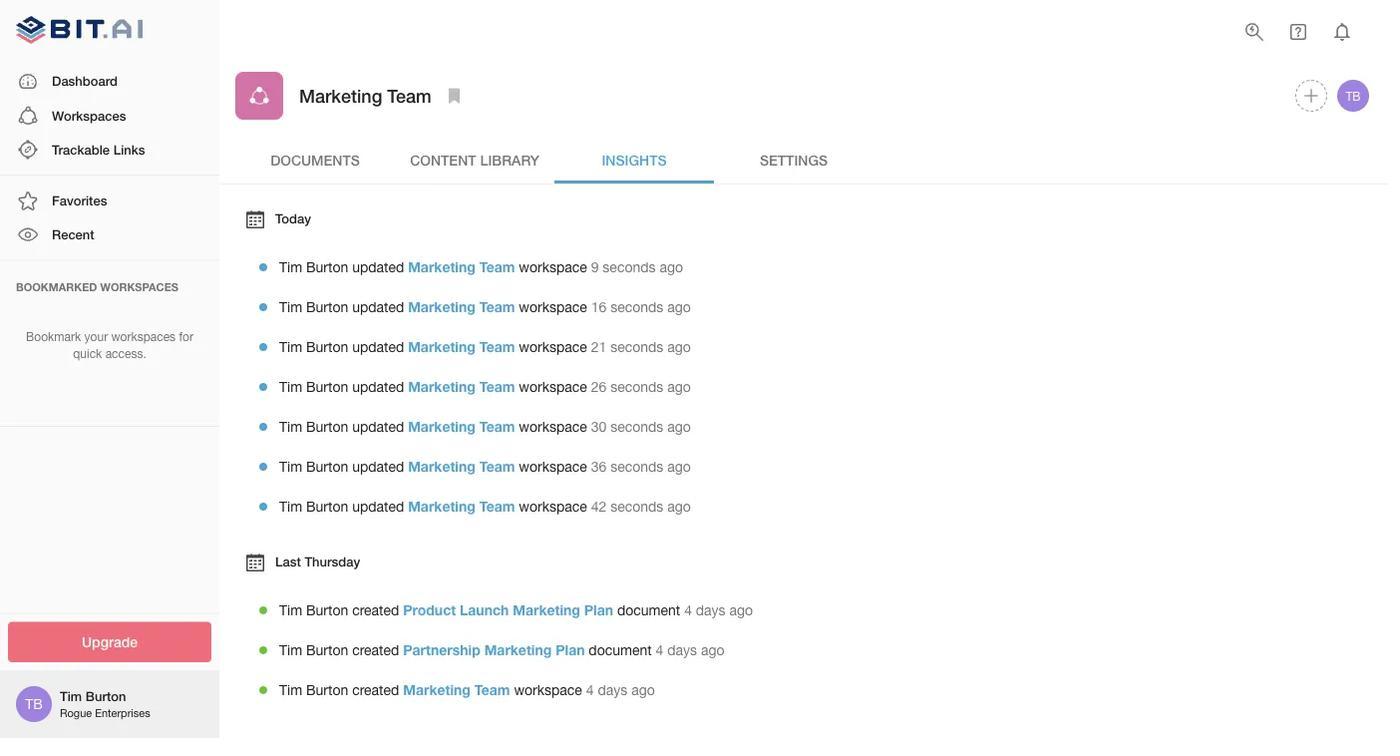 Task type: locate. For each thing, give the bounding box(es) containing it.
burton for tim burton updated marketing team workspace 9 seconds ago
[[306, 259, 348, 275]]

4 updated from the top
[[352, 379, 404, 395]]

workspace
[[519, 259, 587, 275], [519, 299, 587, 315], [519, 339, 587, 355], [519, 379, 587, 395], [519, 419, 587, 435], [519, 459, 587, 475], [519, 498, 587, 515], [514, 682, 582, 698]]

tim burton updated marketing team workspace 21 seconds ago
[[279, 339, 691, 355]]

16
[[591, 299, 607, 315]]

tb
[[1346, 89, 1361, 103], [25, 696, 43, 712]]

seconds for 36
[[611, 459, 664, 475]]

26
[[591, 379, 607, 395]]

tim burton updated marketing team workspace 9 seconds ago
[[279, 259, 683, 275]]

enterprises
[[95, 707, 150, 720]]

workspace left 21
[[519, 339, 587, 355]]

links
[[113, 142, 145, 157]]

settings link
[[714, 136, 874, 184]]

workspace for 16
[[519, 299, 587, 315]]

marketing team link up tim burton updated marketing team workspace 30 seconds ago
[[408, 379, 515, 395]]

ago for 42 seconds ago
[[667, 498, 691, 515]]

marketing team link down partnership
[[403, 682, 510, 698]]

seconds right 36
[[611, 459, 664, 475]]

team up tim burton updated marketing team workspace 26 seconds ago
[[479, 339, 515, 355]]

marketing team link
[[408, 259, 515, 275], [408, 299, 515, 315], [408, 339, 515, 355], [408, 379, 515, 395], [408, 419, 515, 435], [408, 459, 515, 475], [408, 498, 515, 515], [403, 682, 510, 698]]

updated for tim burton updated marketing team workspace 42 seconds ago
[[352, 498, 404, 515]]

tim for tim burton updated marketing team workspace 42 seconds ago
[[279, 498, 302, 515]]

workspace down the tim burton created partnership marketing plan document 4 days ago
[[514, 682, 582, 698]]

favorites
[[52, 193, 107, 208]]

1 vertical spatial 4
[[656, 642, 664, 659]]

tim burton updated marketing team workspace 26 seconds ago
[[279, 379, 691, 395]]

tim burton created marketing team workspace 4 days ago
[[279, 682, 655, 698]]

ago for 26 seconds ago
[[667, 379, 691, 395]]

workspace left 30
[[519, 419, 587, 435]]

workspace for 9
[[519, 259, 587, 275]]

marketing team link up tim burton updated marketing team workspace 16 seconds ago
[[408, 259, 515, 275]]

1 vertical spatial tb
[[25, 696, 43, 712]]

created
[[352, 602, 399, 619], [352, 642, 399, 659], [352, 682, 399, 698]]

burton for tim burton updated marketing team workspace 21 seconds ago
[[306, 339, 348, 355]]

marketing team link down tim burton updated marketing team workspace 30 seconds ago
[[408, 459, 515, 475]]

0 vertical spatial tb
[[1346, 89, 1361, 103]]

marketing up tim burton updated marketing team workspace 26 seconds ago
[[408, 339, 476, 355]]

burton for tim burton created partnership marketing plan document 4 days ago
[[306, 642, 348, 659]]

marketing team link for 36 seconds ago
[[408, 459, 515, 475]]

insights
[[602, 151, 667, 168]]

marketing team link down tim burton updated marketing team workspace 36 seconds ago on the bottom of the page
[[408, 498, 515, 515]]

tb inside button
[[1346, 89, 1361, 103]]

1 vertical spatial created
[[352, 642, 399, 659]]

ago
[[660, 259, 683, 275], [667, 299, 691, 315], [667, 339, 691, 355], [667, 379, 691, 395], [667, 419, 691, 435], [667, 459, 691, 475], [667, 498, 691, 515], [730, 602, 753, 619], [701, 642, 725, 659], [632, 682, 655, 698]]

rogue
[[60, 707, 92, 720]]

tim for tim burton rogue enterprises
[[60, 688, 82, 704]]

marketing down tim burton created product launch marketing plan document 4 days ago
[[484, 642, 552, 659]]

team for 4 days ago
[[475, 682, 510, 698]]

workspace left 16 at left
[[519, 299, 587, 315]]

seconds
[[603, 259, 656, 275], [611, 299, 664, 315], [611, 339, 664, 355], [611, 379, 664, 395], [611, 419, 664, 435], [611, 459, 664, 475], [611, 498, 664, 515]]

team for 21 seconds ago
[[479, 339, 515, 355]]

marketing team link up tim burton updated marketing team workspace 26 seconds ago
[[408, 339, 515, 355]]

thursday
[[305, 554, 360, 569]]

days
[[696, 602, 726, 619], [668, 642, 697, 659], [598, 682, 628, 698]]

marketing team link down tim burton updated marketing team workspace 26 seconds ago
[[408, 419, 515, 435]]

tim for tim burton updated marketing team workspace 26 seconds ago
[[279, 379, 302, 395]]

seconds for 16
[[611, 299, 664, 315]]

team up tim burton updated marketing team workspace 21 seconds ago at the left top of the page
[[479, 299, 515, 315]]

1 horizontal spatial 4
[[656, 642, 664, 659]]

seconds for 9
[[603, 259, 656, 275]]

workspace left 9
[[519, 259, 587, 275]]

marketing
[[299, 85, 382, 106], [408, 259, 476, 275], [408, 299, 476, 315], [408, 339, 476, 355], [408, 379, 476, 395], [408, 419, 476, 435], [408, 459, 476, 475], [408, 498, 476, 515], [513, 602, 580, 619], [484, 642, 552, 659], [403, 682, 471, 698]]

2 vertical spatial created
[[352, 682, 399, 698]]

burton for tim burton updated marketing team workspace 16 seconds ago
[[306, 299, 348, 315]]

your
[[84, 330, 108, 344]]

workspace left 42
[[519, 498, 587, 515]]

9
[[591, 259, 599, 275]]

today
[[275, 210, 311, 226]]

burton for tim burton created product launch marketing plan document 4 days ago
[[306, 602, 348, 619]]

marketing down partnership
[[403, 682, 471, 698]]

for
[[179, 330, 193, 344]]

0 horizontal spatial 4
[[586, 682, 594, 698]]

3 created from the top
[[352, 682, 399, 698]]

team for 30 seconds ago
[[479, 419, 515, 435]]

marketing for tim burton updated marketing team workspace 9 seconds ago
[[408, 259, 476, 275]]

team down the partnership marketing plan 'link'
[[475, 682, 510, 698]]

trackable
[[52, 142, 110, 157]]

seconds right 16 at left
[[611, 299, 664, 315]]

tab list
[[235, 136, 1372, 184]]

tim for tim burton updated marketing team workspace 9 seconds ago
[[279, 259, 302, 275]]

team for 16 seconds ago
[[479, 299, 515, 315]]

workspaces button
[[0, 99, 219, 133]]

seconds right 30
[[611, 419, 664, 435]]

1 vertical spatial document
[[589, 642, 652, 659]]

tim for tim burton updated marketing team workspace 16 seconds ago
[[279, 299, 302, 315]]

seconds right 42
[[611, 498, 664, 515]]

0 vertical spatial plan
[[584, 602, 613, 619]]

seconds right 21
[[611, 339, 664, 355]]

dashboard button
[[0, 64, 219, 99]]

partnership marketing plan link
[[403, 642, 585, 659]]

bookmark
[[26, 330, 81, 344]]

bookmark your workspaces for quick access.
[[26, 330, 193, 360]]

workspaces
[[52, 108, 126, 123]]

burton inside tim burton rogue enterprises
[[86, 688, 126, 704]]

0 vertical spatial document
[[617, 602, 680, 619]]

0 horizontal spatial tb
[[25, 696, 43, 712]]

1 horizontal spatial tb
[[1346, 89, 1361, 103]]

36
[[591, 459, 607, 475]]

21
[[591, 339, 607, 355]]

team up tim burton updated marketing team workspace 30 seconds ago
[[479, 379, 515, 395]]

created for marketing
[[352, 682, 399, 698]]

seconds right the 26
[[611, 379, 664, 395]]

2 vertical spatial 4
[[586, 682, 594, 698]]

created for partnership
[[352, 642, 399, 659]]

plan
[[584, 602, 613, 619], [556, 642, 585, 659]]

2 horizontal spatial 4
[[684, 602, 692, 619]]

marketing down tim burton updated marketing team workspace 30 seconds ago
[[408, 459, 476, 475]]

tim burton rogue enterprises
[[60, 688, 150, 720]]

30
[[591, 419, 607, 435]]

marketing for tim burton updated marketing team workspace 16 seconds ago
[[408, 299, 476, 315]]

marketing team link down tim burton updated marketing team workspace 9 seconds ago
[[408, 299, 515, 315]]

1 updated from the top
[[352, 259, 404, 275]]

6 updated from the top
[[352, 459, 404, 475]]

marketing up tim burton updated marketing team workspace 30 seconds ago
[[408, 379, 476, 395]]

seconds for 42
[[611, 498, 664, 515]]

marketing up tim burton updated marketing team workspace 16 seconds ago
[[408, 259, 476, 275]]

team down tim burton updated marketing team workspace 36 seconds ago on the bottom of the page
[[479, 498, 515, 515]]

seconds for 21
[[611, 339, 664, 355]]

workspaces
[[111, 330, 176, 344]]

team up tim burton updated marketing team workspace 16 seconds ago
[[479, 259, 515, 275]]

marketing down tim burton updated marketing team workspace 9 seconds ago
[[408, 299, 476, 315]]

launch
[[460, 602, 509, 619]]

1 created from the top
[[352, 602, 399, 619]]

team down tim burton updated marketing team workspace 26 seconds ago
[[479, 419, 515, 435]]

2 created from the top
[[352, 642, 399, 659]]

0 vertical spatial days
[[696, 602, 726, 619]]

2 updated from the top
[[352, 299, 404, 315]]

team
[[387, 85, 432, 106], [479, 259, 515, 275], [479, 299, 515, 315], [479, 339, 515, 355], [479, 379, 515, 395], [479, 419, 515, 435], [479, 459, 515, 475], [479, 498, 515, 515], [475, 682, 510, 698]]

trackable links
[[52, 142, 145, 157]]

tim inside tim burton rogue enterprises
[[60, 688, 82, 704]]

workspace for 26
[[519, 379, 587, 395]]

updated for tim burton updated marketing team workspace 21 seconds ago
[[352, 339, 404, 355]]

document
[[617, 602, 680, 619], [589, 642, 652, 659]]

documents
[[270, 151, 360, 168]]

0 vertical spatial created
[[352, 602, 399, 619]]

updated for tim burton updated marketing team workspace 9 seconds ago
[[352, 259, 404, 275]]

recent
[[52, 227, 94, 242]]

workspaces
[[100, 280, 179, 293]]

0 vertical spatial 4
[[684, 602, 692, 619]]

partnership
[[403, 642, 481, 659]]

4
[[684, 602, 692, 619], [656, 642, 664, 659], [586, 682, 594, 698]]

burton
[[306, 259, 348, 275], [306, 299, 348, 315], [306, 339, 348, 355], [306, 379, 348, 395], [306, 419, 348, 435], [306, 459, 348, 475], [306, 498, 348, 515], [306, 602, 348, 619], [306, 642, 348, 659], [306, 682, 348, 698], [86, 688, 126, 704]]

seconds for 26
[[611, 379, 664, 395]]

marketing down tim burton updated marketing team workspace 36 seconds ago on the bottom of the page
[[408, 498, 476, 515]]

tim burton created product launch marketing plan document 4 days ago
[[279, 602, 753, 619]]

5 updated from the top
[[352, 419, 404, 435]]

7 updated from the top
[[352, 498, 404, 515]]

3 updated from the top
[[352, 339, 404, 355]]

ago for 16 seconds ago
[[667, 299, 691, 315]]

content
[[410, 151, 476, 168]]

content library
[[410, 151, 539, 168]]

product
[[403, 602, 456, 619]]

tb button
[[1335, 77, 1372, 115]]

seconds right 9
[[603, 259, 656, 275]]

ago for 36 seconds ago
[[667, 459, 691, 475]]

tim for tim burton updated marketing team workspace 36 seconds ago
[[279, 459, 302, 475]]

marketing down tim burton updated marketing team workspace 26 seconds ago
[[408, 419, 476, 435]]

workspace left the 26
[[519, 379, 587, 395]]

updated for tim burton updated marketing team workspace 26 seconds ago
[[352, 379, 404, 395]]

team down tim burton updated marketing team workspace 30 seconds ago
[[479, 459, 515, 475]]

team for 36 seconds ago
[[479, 459, 515, 475]]

last
[[275, 554, 301, 569]]

workspace left 36
[[519, 459, 587, 475]]

updated
[[352, 259, 404, 275], [352, 299, 404, 315], [352, 339, 404, 355], [352, 379, 404, 395], [352, 419, 404, 435], [352, 459, 404, 475], [352, 498, 404, 515]]

tim
[[279, 259, 302, 275], [279, 299, 302, 315], [279, 339, 302, 355], [279, 379, 302, 395], [279, 419, 302, 435], [279, 459, 302, 475], [279, 498, 302, 515], [279, 602, 302, 619], [279, 642, 302, 659], [279, 682, 302, 698], [60, 688, 82, 704]]



Task type: vqa. For each thing, say whether or not it's contained in the screenshot.
created related to Marketing
yes



Task type: describe. For each thing, give the bounding box(es) containing it.
1 vertical spatial days
[[668, 642, 697, 659]]

updated for tim burton updated marketing team workspace 36 seconds ago
[[352, 459, 404, 475]]

product launch marketing plan link
[[403, 602, 613, 619]]

settings
[[760, 151, 828, 168]]

documents link
[[235, 136, 395, 184]]

marketing for tim burton updated marketing team workspace 30 seconds ago
[[408, 419, 476, 435]]

marketing team link for 26 seconds ago
[[408, 379, 515, 395]]

marketing for tim burton updated marketing team workspace 42 seconds ago
[[408, 498, 476, 515]]

created for product
[[352, 602, 399, 619]]

dashboard
[[52, 73, 118, 89]]

marketing for tim burton updated marketing team workspace 21 seconds ago
[[408, 339, 476, 355]]

quick
[[73, 346, 102, 360]]

marketing up the tim burton created partnership marketing plan document 4 days ago
[[513, 602, 580, 619]]

workspace for 4
[[514, 682, 582, 698]]

favorites button
[[0, 184, 219, 218]]

updated for tim burton updated marketing team workspace 30 seconds ago
[[352, 419, 404, 435]]

tim burton updated marketing team workspace 42 seconds ago
[[279, 498, 691, 515]]

burton for tim burton updated marketing team workspace 30 seconds ago
[[306, 419, 348, 435]]

library
[[480, 151, 539, 168]]

tim for tim burton updated marketing team workspace 21 seconds ago
[[279, 339, 302, 355]]

bookmark image
[[443, 84, 467, 108]]

bookmarked workspaces
[[16, 280, 179, 293]]

tim for tim burton created product launch marketing plan document 4 days ago
[[279, 602, 302, 619]]

ago for 4 days ago
[[632, 682, 655, 698]]

burton for tim burton updated marketing team workspace 36 seconds ago
[[306, 459, 348, 475]]

burton for tim burton updated marketing team workspace 42 seconds ago
[[306, 498, 348, 515]]

workspace for 30
[[519, 419, 587, 435]]

burton for tim burton created marketing team workspace 4 days ago
[[306, 682, 348, 698]]

workspace for 42
[[519, 498, 587, 515]]

burton for tim burton updated marketing team workspace 26 seconds ago
[[306, 379, 348, 395]]

workspace for 21
[[519, 339, 587, 355]]

marketing team link for 16 seconds ago
[[408, 299, 515, 315]]

marketing team
[[299, 85, 432, 106]]

workspace for 36
[[519, 459, 587, 475]]

2 vertical spatial days
[[598, 682, 628, 698]]

tab list containing documents
[[235, 136, 1372, 184]]

ago for 9 seconds ago
[[660, 259, 683, 275]]

burton for tim burton rogue enterprises
[[86, 688, 126, 704]]

bookmarked
[[16, 280, 97, 293]]

insights link
[[555, 136, 714, 184]]

content library link
[[395, 136, 555, 184]]

marketing for tim burton created marketing team workspace 4 days ago
[[403, 682, 471, 698]]

tim for tim burton created partnership marketing plan document 4 days ago
[[279, 642, 302, 659]]

recent button
[[0, 218, 219, 252]]

tim burton updated marketing team workspace 30 seconds ago
[[279, 419, 691, 435]]

last thursday
[[275, 554, 360, 569]]

ago for 30 seconds ago
[[667, 419, 691, 435]]

42
[[591, 498, 607, 515]]

marketing up documents
[[299, 85, 382, 106]]

ago for 21 seconds ago
[[667, 339, 691, 355]]

marketing for tim burton updated marketing team workspace 36 seconds ago
[[408, 459, 476, 475]]

tim for tim burton updated marketing team workspace 30 seconds ago
[[279, 419, 302, 435]]

tim for tim burton created marketing team workspace 4 days ago
[[279, 682, 302, 698]]

marketing team link for 21 seconds ago
[[408, 339, 515, 355]]

updated for tim burton updated marketing team workspace 16 seconds ago
[[352, 299, 404, 315]]

1 vertical spatial plan
[[556, 642, 585, 659]]

marketing team link for 9 seconds ago
[[408, 259, 515, 275]]

team left bookmark image
[[387, 85, 432, 106]]

seconds for 30
[[611, 419, 664, 435]]

tim burton updated marketing team workspace 36 seconds ago
[[279, 459, 691, 475]]

access.
[[105, 346, 146, 360]]

marketing team link for 42 seconds ago
[[408, 498, 515, 515]]

marketing for tim burton updated marketing team workspace 26 seconds ago
[[408, 379, 476, 395]]

marketing team link for 4 days ago
[[403, 682, 510, 698]]

marketing team link for 30 seconds ago
[[408, 419, 515, 435]]

upgrade
[[82, 634, 138, 650]]

team for 26 seconds ago
[[479, 379, 515, 395]]

upgrade button
[[8, 622, 211, 662]]

tim burton updated marketing team workspace 16 seconds ago
[[279, 299, 691, 315]]

trackable links button
[[0, 133, 219, 167]]

team for 9 seconds ago
[[479, 259, 515, 275]]

team for 42 seconds ago
[[479, 498, 515, 515]]

tim burton created partnership marketing plan document 4 days ago
[[279, 642, 725, 659]]



